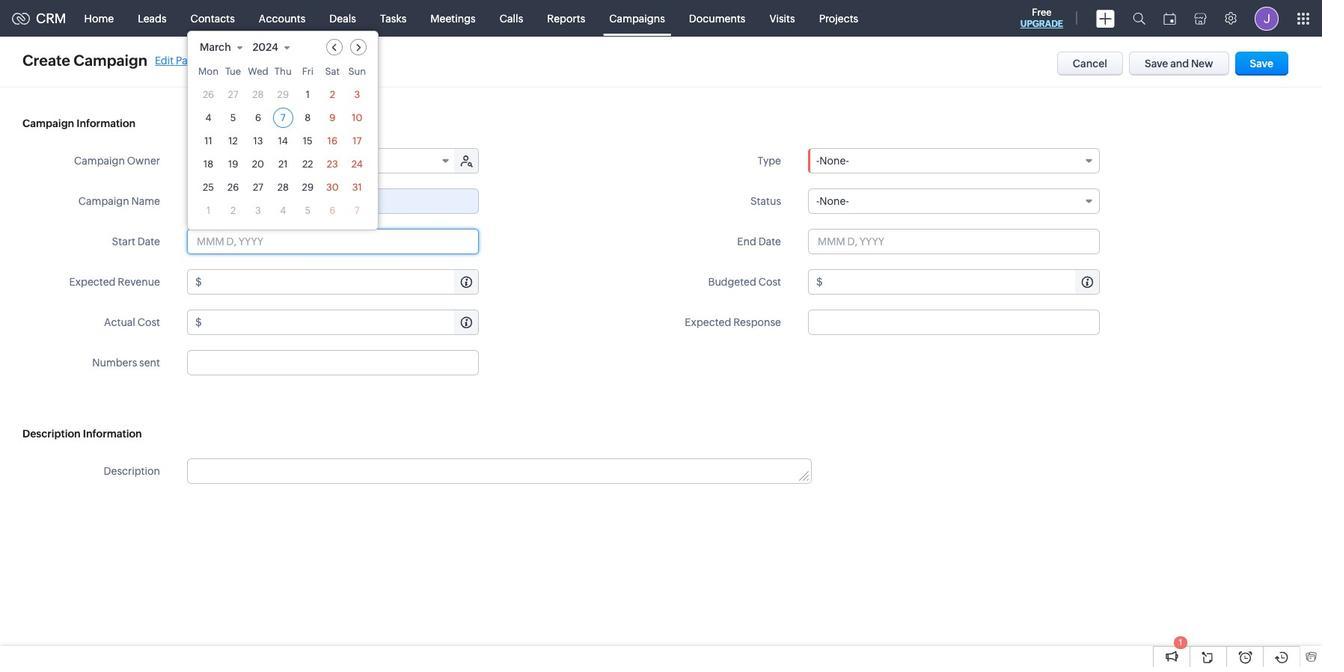 Task type: locate. For each thing, give the bounding box(es) containing it.
mmm d, yyyy text field for end date
[[808, 229, 1100, 254]]

0 horizontal spatial 6
[[255, 112, 261, 123]]

0 horizontal spatial date
[[137, 236, 160, 248]]

- right 'status'
[[816, 195, 820, 207]]

2 mmm d, yyyy text field from the left
[[808, 229, 1100, 254]]

jacob
[[229, 155, 258, 167]]

None text field
[[204, 270, 478, 294], [825, 270, 1099, 294], [808, 310, 1100, 335], [204, 310, 478, 334], [187, 350, 479, 376], [188, 459, 811, 483], [204, 270, 478, 294], [825, 270, 1099, 294], [808, 310, 1100, 335], [204, 310, 478, 334], [187, 350, 479, 376], [188, 459, 811, 483]]

profile element
[[1246, 0, 1288, 36]]

cost for budgeted cost
[[758, 276, 781, 288]]

expected for expected response
[[685, 316, 731, 328]]

30
[[326, 182, 339, 193]]

0 vertical spatial 29
[[277, 89, 289, 100]]

sunday column header
[[347, 66, 367, 82]]

2 save from the left
[[1250, 58, 1273, 70]]

campaign for campaign information
[[22, 117, 74, 129]]

1 horizontal spatial expected
[[685, 316, 731, 328]]

0 horizontal spatial 5
[[230, 112, 236, 123]]

1 row from the top
[[198, 66, 367, 82]]

reports link
[[535, 0, 597, 36]]

campaign
[[74, 52, 147, 69], [22, 117, 74, 129], [74, 155, 125, 167], [78, 195, 129, 207]]

0 vertical spatial information
[[76, 117, 135, 129]]

layout
[[202, 54, 235, 66]]

1 vertical spatial 26
[[227, 182, 239, 193]]

expected down budgeted
[[685, 316, 731, 328]]

grid containing mon
[[188, 63, 378, 230]]

18
[[203, 159, 213, 170]]

4 row from the top
[[198, 131, 367, 151]]

5 up 12
[[230, 112, 236, 123]]

16
[[327, 135, 337, 147]]

visits
[[769, 12, 795, 24]]

1 vertical spatial description
[[104, 465, 160, 477]]

1 vertical spatial -
[[816, 195, 820, 207]]

26
[[203, 89, 214, 100], [227, 182, 239, 193]]

3 row from the top
[[198, 108, 367, 128]]

25
[[203, 182, 214, 193]]

0 vertical spatial description
[[22, 428, 81, 440]]

1 horizontal spatial 26
[[227, 182, 239, 193]]

- for type
[[816, 155, 820, 167]]

1 horizontal spatial 1
[[306, 89, 310, 100]]

1 mmm d, yyyy text field from the left
[[187, 229, 479, 254]]

date for end date
[[758, 236, 781, 248]]

meetings link
[[418, 0, 488, 36]]

1 horizontal spatial 2
[[330, 89, 335, 100]]

campaign left name
[[78, 195, 129, 207]]

2 horizontal spatial 1
[[1179, 638, 1182, 647]]

1 horizontal spatial save
[[1250, 58, 1273, 70]]

29
[[277, 89, 289, 100], [302, 182, 314, 193]]

1 vertical spatial none-
[[820, 195, 849, 207]]

edit
[[155, 54, 174, 66]]

1 vertical spatial 5
[[305, 205, 311, 216]]

save for save
[[1250, 58, 1273, 70]]

27 down tuesday column header
[[228, 89, 238, 100]]

0 vertical spatial 27
[[228, 89, 238, 100]]

$
[[195, 276, 202, 288], [816, 276, 823, 288], [195, 316, 202, 328]]

5 down 22
[[305, 205, 311, 216]]

information
[[76, 117, 135, 129], [83, 428, 142, 440]]

1 vertical spatial -none-
[[816, 195, 849, 207]]

date right end
[[758, 236, 781, 248]]

0 vertical spatial 2
[[330, 89, 335, 100]]

1 vertical spatial expected
[[685, 316, 731, 328]]

description for description
[[104, 465, 160, 477]]

1 -none- field from the top
[[808, 148, 1100, 174]]

new
[[1191, 58, 1213, 70]]

thu
[[274, 66, 292, 77]]

- right type
[[816, 155, 820, 167]]

-
[[816, 155, 820, 167], [816, 195, 820, 207]]

start
[[112, 236, 135, 248]]

save for save and new
[[1145, 58, 1168, 70]]

- for status
[[816, 195, 820, 207]]

wed
[[248, 66, 268, 77]]

2 -none- from the top
[[816, 195, 849, 207]]

-none- right type
[[816, 155, 849, 167]]

0 horizontal spatial 27
[[228, 89, 238, 100]]

1 horizontal spatial 5
[[305, 205, 311, 216]]

1 vertical spatial cost
[[137, 316, 160, 328]]

2 -none- field from the top
[[808, 189, 1100, 214]]

information for campaign information
[[76, 117, 135, 129]]

2 none- from the top
[[820, 195, 849, 207]]

expected
[[69, 276, 116, 288], [685, 316, 731, 328]]

1 vertical spatial 7
[[355, 205, 360, 216]]

cancel
[[1073, 58, 1107, 70]]

7 down 31
[[355, 205, 360, 216]]

0 horizontal spatial 3
[[255, 205, 261, 216]]

9
[[329, 112, 335, 123]]

1 horizontal spatial description
[[104, 465, 160, 477]]

6
[[255, 112, 261, 123], [329, 205, 335, 216]]

monday column header
[[198, 66, 219, 82]]

1 vertical spatial 27
[[253, 182, 263, 193]]

6 up '13'
[[255, 112, 261, 123]]

expected left revenue at the left
[[69, 276, 116, 288]]

26 down the monday column header
[[203, 89, 214, 100]]

1 vertical spatial 29
[[302, 182, 314, 193]]

0 horizontal spatial cost
[[137, 316, 160, 328]]

2 - from the top
[[816, 195, 820, 207]]

expected for expected revenue
[[69, 276, 116, 288]]

0 vertical spatial 26
[[203, 89, 214, 100]]

0 vertical spatial expected
[[69, 276, 116, 288]]

deals link
[[317, 0, 368, 36]]

tue
[[225, 66, 241, 77]]

0 horizontal spatial save
[[1145, 58, 1168, 70]]

budgeted
[[708, 276, 756, 288]]

free upgrade
[[1020, 7, 1063, 29]]

7 row from the top
[[198, 201, 367, 221]]

4 down 21
[[280, 205, 286, 216]]

0 vertical spatial none-
[[820, 155, 849, 167]]

2 down 19
[[230, 205, 236, 216]]

home link
[[72, 0, 126, 36]]

save inside save and new "button"
[[1145, 58, 1168, 70]]

0 vertical spatial 1
[[306, 89, 310, 100]]

0 horizontal spatial 2
[[230, 205, 236, 216]]

6 row from the top
[[198, 177, 367, 198]]

-none- right 'status'
[[816, 195, 849, 207]]

29 down 22
[[302, 182, 314, 193]]

campaign information
[[22, 117, 135, 129]]

save down profile element
[[1250, 58, 1273, 70]]

19
[[228, 159, 238, 170]]

1 date from the left
[[137, 236, 160, 248]]

grid inside choose date dialog
[[188, 63, 378, 230]]

description information
[[22, 428, 142, 440]]

0 vertical spatial -
[[816, 155, 820, 167]]

sun
[[348, 66, 366, 77]]

leads
[[138, 12, 167, 24]]

mon tue wed thu
[[198, 66, 292, 77]]

crm link
[[12, 10, 66, 26]]

0 vertical spatial -none- field
[[808, 148, 1100, 174]]

none- for type
[[820, 155, 849, 167]]

information down numbers
[[83, 428, 142, 440]]

0 horizontal spatial 4
[[205, 112, 211, 123]]

0 horizontal spatial expected
[[69, 276, 116, 288]]

contacts link
[[179, 0, 247, 36]]

0 horizontal spatial 1
[[206, 205, 210, 216]]

2 date from the left
[[758, 236, 781, 248]]

campaign down campaign information
[[74, 155, 125, 167]]

-None- field
[[808, 148, 1100, 174], [808, 189, 1100, 214]]

budgeted cost
[[708, 276, 781, 288]]

1 vertical spatial information
[[83, 428, 142, 440]]

-none- for type
[[816, 155, 849, 167]]

5
[[230, 112, 236, 123], [305, 205, 311, 216]]

2
[[330, 89, 335, 100], [230, 205, 236, 216]]

description for description information
[[22, 428, 81, 440]]

4 up 11
[[205, 112, 211, 123]]

campaign down create
[[22, 117, 74, 129]]

-none-
[[816, 155, 849, 167], [816, 195, 849, 207]]

profile image
[[1255, 6, 1279, 30]]

friday column header
[[298, 66, 318, 82]]

saturday column header
[[322, 66, 343, 82]]

2 row from the top
[[198, 85, 367, 105]]

0 horizontal spatial 28
[[252, 89, 264, 100]]

search image
[[1133, 12, 1145, 25]]

cost
[[758, 276, 781, 288], [137, 316, 160, 328]]

None text field
[[187, 189, 479, 214]]

cost for actual cost
[[137, 316, 160, 328]]

0 horizontal spatial 26
[[203, 89, 214, 100]]

28 down wednesday "column header"
[[252, 89, 264, 100]]

save and new button
[[1129, 52, 1229, 76]]

3 down sunday "column header"
[[354, 89, 360, 100]]

22
[[302, 159, 313, 170]]

1 vertical spatial 28
[[277, 182, 289, 193]]

create menu element
[[1087, 0, 1124, 36]]

1
[[306, 89, 310, 100], [206, 205, 210, 216], [1179, 638, 1182, 647]]

1 horizontal spatial cost
[[758, 276, 781, 288]]

1 vertical spatial 3
[[255, 205, 261, 216]]

1 horizontal spatial 4
[[280, 205, 286, 216]]

5 row from the top
[[198, 154, 367, 174]]

28 down 21
[[277, 182, 289, 193]]

campaigns
[[609, 12, 665, 24]]

23
[[327, 159, 338, 170]]

expected revenue
[[69, 276, 160, 288]]

1 horizontal spatial date
[[758, 236, 781, 248]]

date right start
[[137, 236, 160, 248]]

6 down 30
[[329, 205, 335, 216]]

0 vertical spatial 4
[[205, 112, 211, 123]]

0 vertical spatial 7
[[280, 112, 286, 123]]

tasks
[[380, 12, 406, 24]]

3
[[354, 89, 360, 100], [255, 205, 261, 216]]

information up campaign owner
[[76, 117, 135, 129]]

create campaign edit page layout
[[22, 52, 235, 69]]

none- right type
[[820, 155, 849, 167]]

2 down saturday column header
[[330, 89, 335, 100]]

27 down 20
[[253, 182, 263, 193]]

row
[[198, 66, 367, 82], [198, 85, 367, 105], [198, 108, 367, 128], [198, 131, 367, 151], [198, 154, 367, 174], [198, 177, 367, 198], [198, 201, 367, 221]]

1 horizontal spatial 6
[[329, 205, 335, 216]]

0 vertical spatial cost
[[758, 276, 781, 288]]

1 vertical spatial 1
[[206, 205, 210, 216]]

0 vertical spatial -none-
[[816, 155, 849, 167]]

fri
[[302, 66, 313, 77]]

March field
[[199, 39, 250, 55]]

MMM D, YYYY text field
[[187, 229, 479, 254], [808, 229, 1100, 254]]

row containing 26
[[198, 85, 367, 105]]

actual cost
[[104, 316, 160, 328]]

and
[[1170, 58, 1189, 70]]

campaigns link
[[597, 0, 677, 36]]

none-
[[820, 155, 849, 167], [820, 195, 849, 207]]

3 down 20
[[255, 205, 261, 216]]

end
[[737, 236, 756, 248]]

campaign for campaign name
[[78, 195, 129, 207]]

8
[[305, 112, 311, 123]]

1 vertical spatial -none- field
[[808, 189, 1100, 214]]

29 down thursday column header
[[277, 89, 289, 100]]

1 horizontal spatial mmm d, yyyy text field
[[808, 229, 1100, 254]]

save left and
[[1145, 58, 1168, 70]]

2024 field
[[252, 39, 297, 55]]

24
[[351, 159, 363, 170]]

cost right budgeted
[[758, 276, 781, 288]]

1 - from the top
[[816, 155, 820, 167]]

cost right actual
[[137, 316, 160, 328]]

projects link
[[807, 0, 870, 36]]

0 vertical spatial 3
[[354, 89, 360, 100]]

save inside save button
[[1250, 58, 1273, 70]]

31
[[352, 182, 362, 193]]

none- right 'status'
[[820, 195, 849, 207]]

7 up 14
[[280, 112, 286, 123]]

row containing 4
[[198, 108, 367, 128]]

calendar image
[[1163, 12, 1176, 24]]

description
[[22, 428, 81, 440], [104, 465, 160, 477]]

0 horizontal spatial 29
[[277, 89, 289, 100]]

1 -none- from the top
[[816, 155, 849, 167]]

1 vertical spatial 4
[[280, 205, 286, 216]]

26 down 19
[[227, 182, 239, 193]]

0 vertical spatial 5
[[230, 112, 236, 123]]

1 save from the left
[[1145, 58, 1168, 70]]

0 horizontal spatial mmm d, yyyy text field
[[187, 229, 479, 254]]

14
[[278, 135, 288, 147]]

date
[[137, 236, 160, 248], [758, 236, 781, 248]]

tasks link
[[368, 0, 418, 36]]

simon jacob
[[195, 155, 258, 167]]

start date
[[112, 236, 160, 248]]

0 horizontal spatial description
[[22, 428, 81, 440]]

$ for actual cost
[[195, 316, 202, 328]]

1 none- from the top
[[820, 155, 849, 167]]

0 vertical spatial 28
[[252, 89, 264, 100]]

grid
[[188, 63, 378, 230]]

4
[[205, 112, 211, 123], [280, 205, 286, 216]]



Task type: describe. For each thing, give the bounding box(es) containing it.
row containing 18
[[198, 154, 367, 174]]

create menu image
[[1096, 9, 1115, 27]]

row containing 25
[[198, 177, 367, 198]]

reports
[[547, 12, 585, 24]]

upgrade
[[1020, 19, 1063, 29]]

accounts link
[[247, 0, 317, 36]]

campaign owner
[[74, 155, 160, 167]]

campaign name
[[78, 195, 160, 207]]

projects
[[819, 12, 858, 24]]

documents link
[[677, 0, 757, 36]]

end date
[[737, 236, 781, 248]]

12
[[228, 135, 238, 147]]

row containing 11
[[198, 131, 367, 151]]

visits link
[[757, 0, 807, 36]]

save button
[[1235, 52, 1288, 76]]

campaign for campaign owner
[[74, 155, 125, 167]]

21
[[278, 159, 288, 170]]

owner
[[127, 155, 160, 167]]

cancel button
[[1057, 52, 1123, 76]]

20
[[252, 159, 264, 170]]

crm
[[36, 10, 66, 26]]

campaign down home
[[74, 52, 147, 69]]

name
[[131, 195, 160, 207]]

row containing mon
[[198, 66, 367, 82]]

1 horizontal spatial 29
[[302, 182, 314, 193]]

choose date dialog
[[187, 31, 378, 230]]

-none- field for type
[[808, 148, 1100, 174]]

1 vertical spatial 6
[[329, 205, 335, 216]]

1 horizontal spatial 7
[[355, 205, 360, 216]]

march
[[200, 41, 231, 53]]

leads link
[[126, 0, 179, 36]]

-none- field for status
[[808, 189, 1100, 214]]

information for description information
[[83, 428, 142, 440]]

1 horizontal spatial 28
[[277, 182, 289, 193]]

1 horizontal spatial 27
[[253, 182, 263, 193]]

1 vertical spatial 2
[[230, 205, 236, 216]]

17
[[353, 135, 362, 147]]

mon
[[198, 66, 219, 77]]

2 vertical spatial 1
[[1179, 638, 1182, 647]]

edit page layout link
[[155, 54, 235, 66]]

sat
[[325, 66, 340, 77]]

logo image
[[12, 12, 30, 24]]

none- for status
[[820, 195, 849, 207]]

row containing 1
[[198, 201, 367, 221]]

search element
[[1124, 0, 1154, 37]]

15
[[303, 135, 313, 147]]

numbers sent
[[92, 357, 160, 369]]

13
[[253, 135, 263, 147]]

0 horizontal spatial 7
[[280, 112, 286, 123]]

date for start date
[[137, 236, 160, 248]]

free
[[1032, 7, 1052, 18]]

sent
[[139, 357, 160, 369]]

wednesday column header
[[248, 66, 268, 82]]

tuesday column header
[[223, 66, 243, 82]]

-none- for status
[[816, 195, 849, 207]]

accounts
[[259, 12, 306, 24]]

11
[[204, 135, 212, 147]]

mmm d, yyyy text field for start date
[[187, 229, 479, 254]]

$ for expected revenue
[[195, 276, 202, 288]]

1 horizontal spatial 3
[[354, 89, 360, 100]]

Simon Jacob field
[[188, 149, 456, 173]]

save and new
[[1145, 58, 1213, 70]]

calls
[[500, 12, 523, 24]]

page
[[176, 54, 200, 66]]

simon
[[195, 155, 227, 167]]

status
[[750, 195, 781, 207]]

thursday column header
[[273, 66, 293, 82]]

contacts
[[190, 12, 235, 24]]

revenue
[[118, 276, 160, 288]]

create
[[22, 52, 70, 69]]

documents
[[689, 12, 746, 24]]

numbers
[[92, 357, 137, 369]]

0 vertical spatial 6
[[255, 112, 261, 123]]

expected response
[[685, 316, 781, 328]]

home
[[84, 12, 114, 24]]

meetings
[[430, 12, 476, 24]]

$ for budgeted cost
[[816, 276, 823, 288]]

response
[[733, 316, 781, 328]]

calls link
[[488, 0, 535, 36]]

actual
[[104, 316, 135, 328]]

deals
[[329, 12, 356, 24]]

10
[[352, 112, 362, 123]]

2024
[[253, 41, 278, 53]]

type
[[758, 155, 781, 167]]



Task type: vqa. For each thing, say whether or not it's contained in the screenshot.


